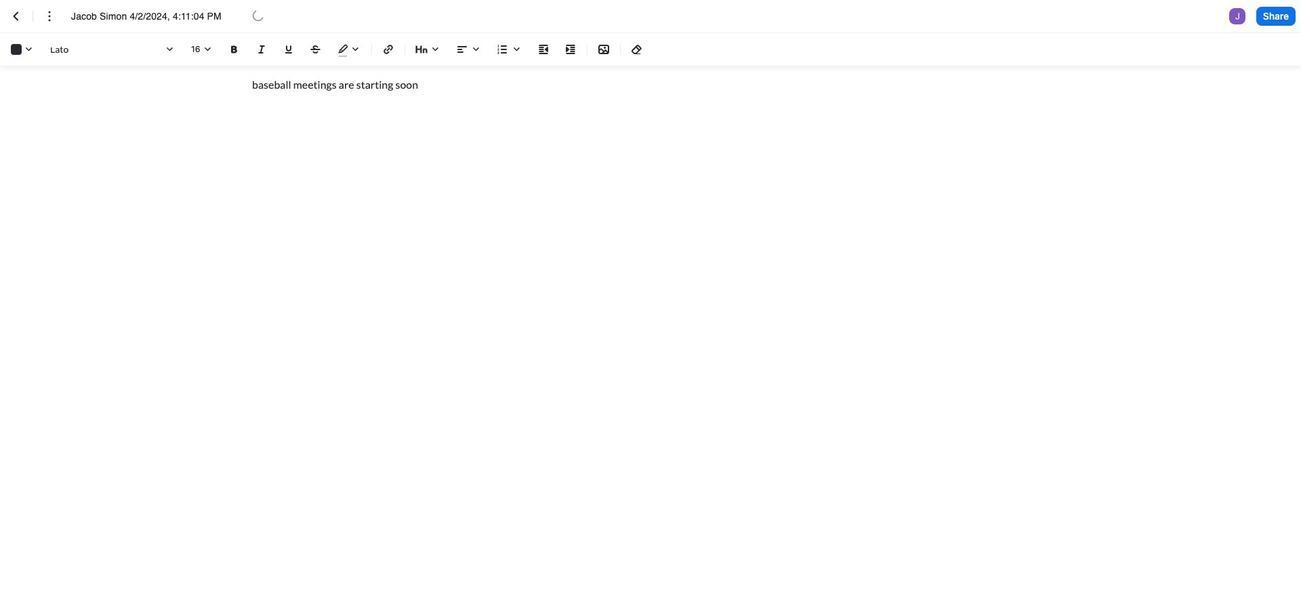 Task type: describe. For each thing, give the bounding box(es) containing it.
underline image
[[281, 41, 297, 58]]

italic image
[[254, 41, 270, 58]]

jacob simon image
[[1230, 8, 1246, 24]]

link image
[[380, 41, 397, 58]]

increase indent image
[[563, 41, 579, 58]]



Task type: locate. For each thing, give the bounding box(es) containing it.
strikethrough image
[[308, 41, 324, 58]]

bold image
[[226, 41, 243, 58]]

decrease indent image
[[536, 41, 552, 58]]

more image
[[41, 8, 58, 24]]

clear style image
[[629, 41, 645, 58]]

None text field
[[71, 9, 237, 23]]

insert image image
[[596, 41, 612, 58]]

all notes image
[[8, 8, 24, 24]]

progress bar
[[252, 9, 264, 21]]



Task type: vqa. For each thing, say whether or not it's contained in the screenshot.
Profile picture
no



